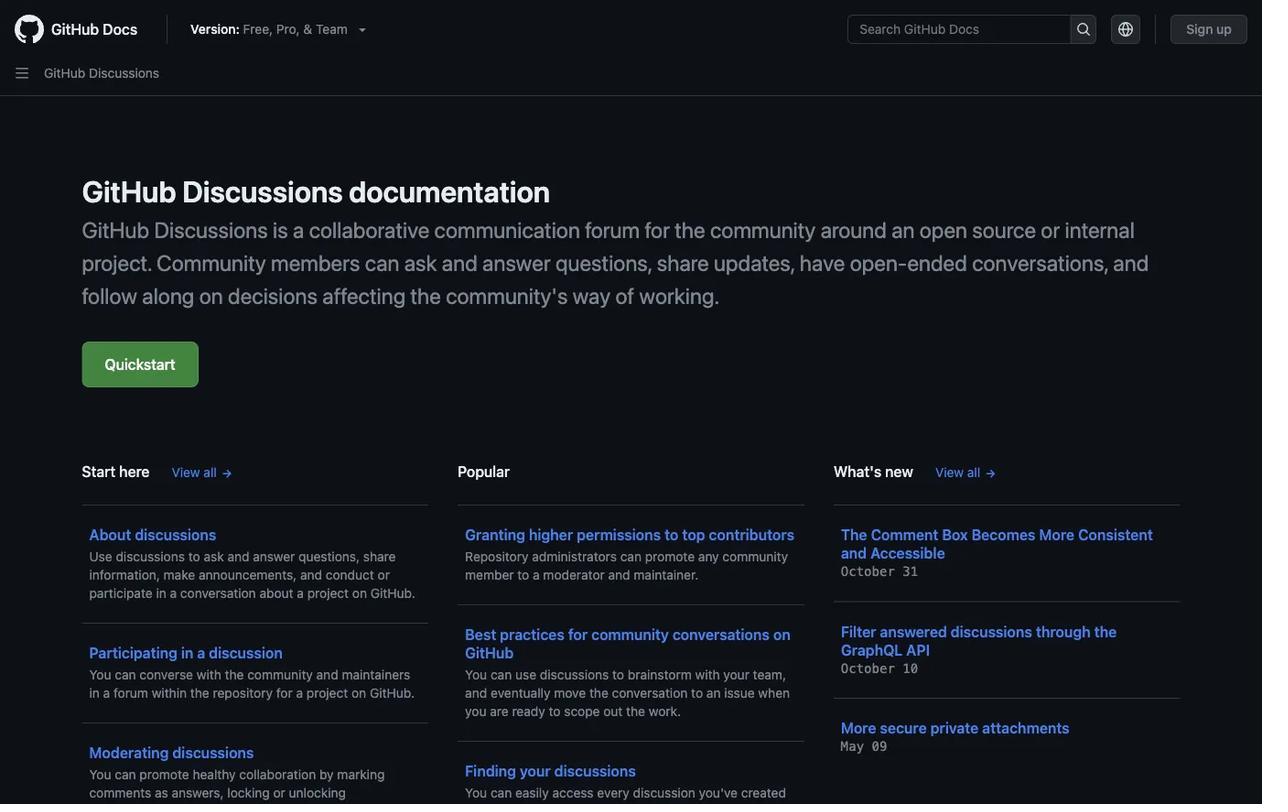Task type: describe. For each thing, give the bounding box(es) containing it.
discussion inside finding your discussions you can easily access every discussion you've created or participated in.
[[633, 785, 696, 800]]

discussions for github discussions documentation github discussions is a collaborative communication forum for the community around an open source or internal project. community members can ask and answer questions, share updates, have open-ended conversations, and follow along on decisions affecting the community's way of working.
[[182, 174, 343, 209]]

community's
[[446, 283, 568, 309]]

can inside the "github discussions documentation github discussions is a collaborative communication forum for the community around an open source or internal project. community members can ask and answer questions, share updates, have open-ended conversations, and follow along on decisions affecting the community's way of working."
[[365, 250, 400, 276]]

new
[[886, 463, 914, 480]]

with inside best practices for community conversations on github you can use discussions to brainstorm with your team, and eventually move the conversation to an issue when you are ready to scope out the work.
[[696, 667, 720, 682]]

version: free, pro, & team
[[191, 22, 348, 37]]

moderating discussions you can promote healthy collaboration by marking comments as answers, locking or unlocking discussions, converting issues to discussions, a
[[89, 744, 414, 804]]

discussions up make
[[135, 526, 217, 544]]

on inside the "github discussions documentation github discussions is a collaborative communication forum for the community around an open source or internal project. community members can ask and answer questions, share updates, have open-ended conversations, and follow along on decisions affecting the community's way of working."
[[199, 283, 223, 309]]

the inside filter answered discussions through the graphql api october 10
[[1095, 623, 1118, 640]]

conduct
[[326, 567, 374, 582]]

github for github discussions
[[44, 65, 85, 81]]

attachments
[[983, 719, 1070, 737]]

created
[[742, 785, 787, 800]]

a inside the "github discussions documentation github discussions is a collaborative communication forum for the community around an open source or internal project. community members can ask and answer questions, share updates, have open-ended conversations, and follow along on decisions affecting the community's way of working."
[[293, 217, 304, 243]]

community inside 'granting higher permissions to top contributors repository administrators can promote any community member to a moderator and maintainer.'
[[723, 549, 789, 564]]

maintainers
[[342, 667, 411, 682]]

through
[[1037, 623, 1091, 640]]

or inside about discussions use discussions to ask and answer questions, share information, make announcements, and conduct or participate in a conversation about a project on github.
[[378, 567, 390, 582]]

follow
[[82, 283, 137, 309]]

the up out
[[590, 685, 609, 701]]

select language: current language is english image
[[1119, 22, 1134, 37]]

locking
[[227, 785, 270, 800]]

api
[[907, 641, 931, 658]]

participating in a discussion you can converse with the community and maintainers in a forum within the repository for a project on github.
[[89, 644, 415, 701]]

moderator
[[543, 567, 605, 582]]

or inside the "github discussions documentation github discussions is a collaborative communication forum for the community around an open source or internal project. community members can ask and answer questions, share updates, have open-ended conversations, and follow along on decisions affecting the community's way of working."
[[1042, 217, 1061, 243]]

what's new
[[834, 463, 914, 480]]

forum inside the "github discussions documentation github discussions is a collaborative communication forum for the community around an open source or internal project. community members can ask and answer questions, share updates, have open-ended conversations, and follow along on decisions affecting the community's way of working."
[[585, 217, 640, 243]]

community inside best practices for community conversations on github you can use discussions to brainstorm with your team, and eventually move the conversation to an issue when you are ready to scope out the work.
[[592, 626, 669, 643]]

github discussions
[[44, 65, 159, 81]]

share inside about discussions use discussions to ask and answer questions, share information, make announcements, and conduct or participate in a conversation about a project on github.
[[363, 549, 396, 564]]

is
[[273, 217, 288, 243]]

the
[[841, 526, 868, 544]]

you inside best practices for community conversations on github you can use discussions to brainstorm with your team, and eventually move the conversation to an issue when you are ready to scope out the work.
[[465, 667, 487, 682]]

more secure private attachments may 09
[[841, 719, 1070, 754]]

may
[[841, 739, 865, 754]]

a down participating
[[103, 685, 110, 701]]

october 10 element
[[841, 661, 919, 676]]

on inside best practices for community conversations on github you can use discussions to brainstorm with your team, and eventually move the conversation to an issue when you are ready to scope out the work.
[[774, 626, 791, 643]]

31
[[903, 564, 919, 579]]

sign
[[1187, 22, 1214, 37]]

project.
[[82, 250, 152, 276]]

repository
[[465, 549, 529, 564]]

around
[[821, 217, 887, 243]]

the up repository
[[225, 667, 244, 682]]

sign up
[[1187, 22, 1233, 37]]

accessible
[[871, 544, 946, 562]]

ask inside about discussions use discussions to ask and answer questions, share information, make announcements, and conduct or participate in a conversation about a project on github.
[[204, 549, 224, 564]]

every
[[597, 785, 630, 800]]

the comment box becomes more consistent and accessible october 31
[[841, 526, 1154, 579]]

repository
[[213, 685, 273, 701]]

discussions inside best practices for community conversations on github you can use discussions to brainstorm with your team, and eventually move the conversation to an issue when you are ready to scope out the work.
[[540, 667, 609, 682]]

github. inside participating in a discussion you can converse with the community and maintainers in a forum within the repository for a project on github.
[[370, 685, 415, 701]]

member
[[465, 567, 514, 582]]

scope
[[564, 704, 600, 719]]

here
[[119, 463, 150, 480]]

the right "within"
[[190, 685, 209, 701]]

can inside 'granting higher permissions to top contributors repository administrators can promote any community member to a moderator and maintainer.'
[[621, 549, 642, 564]]

moderating
[[89, 744, 169, 762]]

open sidebar image
[[15, 66, 29, 81]]

the right affecting
[[411, 283, 441, 309]]

healthy
[[193, 767, 236, 782]]

Search GitHub Docs search field
[[849, 16, 1071, 43]]

conversation inside about discussions use discussions to ask and answer questions, share information, make announcements, and conduct or participate in a conversation about a project on github.
[[180, 586, 256, 601]]

popular
[[458, 463, 510, 480]]

quickstart
[[105, 356, 176, 373]]

discussions for github discussions
[[89, 65, 159, 81]]

github docs link
[[15, 15, 152, 44]]

and down internal
[[1114, 250, 1150, 276]]

09
[[872, 739, 888, 754]]

project inside participating in a discussion you can converse with the community and maintainers in a forum within the repository for a project on github.
[[307, 685, 348, 701]]

out
[[604, 704, 623, 719]]

box
[[943, 526, 969, 544]]

about
[[260, 586, 294, 601]]

october inside the comment box becomes more consistent and accessible october 31
[[841, 564, 896, 579]]

participate
[[89, 586, 153, 601]]

you inside participating in a discussion you can converse with the community and maintainers in a forum within the repository for a project on github.
[[89, 667, 111, 682]]

by
[[320, 767, 334, 782]]

promote inside 'granting higher permissions to top contributors repository administrators can promote any community member to a moderator and maintainer.'
[[645, 549, 695, 564]]

a down make
[[170, 586, 177, 601]]

and up announcements,
[[228, 549, 250, 564]]

participating
[[89, 644, 178, 662]]

view all link for what's new
[[936, 463, 997, 482]]

higher
[[529, 526, 574, 544]]

with inside participating in a discussion you can converse with the community and maintainers in a forum within the repository for a project on github.
[[197, 667, 221, 682]]

when
[[759, 685, 790, 701]]

within
[[152, 685, 187, 701]]

are
[[490, 704, 509, 719]]

top
[[683, 526, 706, 544]]

to inside moderating discussions you can promote healthy collaboration by marking comments as answers, locking or unlocking discussions, converting issues to discussions, a
[[272, 804, 284, 804]]

conversation inside best practices for community conversations on github you can use discussions to brainstorm with your team, and eventually move the conversation to an issue when you are ready to scope out the work.
[[612, 685, 688, 701]]

questions, inside about discussions use discussions to ask and answer questions, share information, make announcements, and conduct or participate in a conversation about a project on github.
[[299, 549, 360, 564]]

graphql
[[841, 641, 903, 658]]

promote inside moderating discussions you can promote healthy collaboration by marking comments as answers, locking or unlocking discussions, converting issues to discussions, a
[[140, 767, 189, 782]]

community inside participating in a discussion you can converse with the community and maintainers in a forum within the repository for a project on github.
[[247, 667, 313, 682]]

a right 'about'
[[297, 586, 304, 601]]

github inside best practices for community conversations on github you can use discussions to brainstorm with your team, and eventually move the conversation to an issue when you are ready to scope out the work.
[[465, 644, 514, 662]]

documentation
[[349, 174, 550, 209]]

a right repository
[[296, 685, 303, 701]]

october inside filter answered discussions through the graphql api october 10
[[841, 661, 896, 676]]

more inside more secure private attachments may 09
[[841, 719, 877, 737]]

comments
[[89, 785, 151, 800]]

can inside moderating discussions you can promote healthy collaboration by marking comments as answers, locking or unlocking discussions, converting issues to discussions, a
[[115, 767, 136, 782]]

best
[[465, 626, 497, 643]]

ended
[[908, 250, 968, 276]]

decisions
[[228, 283, 318, 309]]

discussions inside finding your discussions you can easily access every discussion you've created or participated in.
[[555, 762, 636, 780]]

and inside the comment box becomes more consistent and accessible october 31
[[841, 544, 867, 562]]

ready
[[512, 704, 546, 719]]

marking
[[337, 767, 385, 782]]

all for comment
[[968, 465, 981, 480]]

github. inside about discussions use discussions to ask and answer questions, share information, make announcements, and conduct or participate in a conversation about a project on github.
[[371, 586, 416, 601]]

communication
[[435, 217, 580, 243]]

start here
[[82, 463, 150, 480]]

and inside best practices for community conversations on github you can use discussions to brainstorm with your team, and eventually move the conversation to an issue when you are ready to scope out the work.
[[465, 685, 487, 701]]

becomes
[[972, 526, 1036, 544]]

can inside participating in a discussion you can converse with the community and maintainers in a forum within the repository for a project on github.
[[115, 667, 136, 682]]

2 vertical spatial in
[[89, 685, 100, 701]]

updates,
[[714, 250, 795, 276]]

the right out
[[627, 704, 646, 719]]

have
[[800, 250, 846, 276]]

answer inside about discussions use discussions to ask and answer questions, share information, make announcements, and conduct or participate in a conversation about a project on github.
[[253, 549, 295, 564]]

can inside best practices for community conversations on github you can use discussions to brainstorm with your team, and eventually move the conversation to an issue when you are ready to scope out the work.
[[491, 667, 512, 682]]

answered
[[881, 623, 948, 640]]

sign up link
[[1172, 15, 1248, 44]]

or inside finding your discussions you can easily access every discussion you've created or participated in.
[[465, 804, 478, 804]]

on inside participating in a discussion you can converse with the community and maintainers in a forum within the repository for a project on github.
[[352, 685, 366, 701]]

version:
[[191, 22, 240, 37]]

community
[[157, 250, 266, 276]]

github for github docs
[[51, 21, 99, 38]]

discussion inside participating in a discussion you can converse with the community and maintainers in a forum within the repository for a project on github.
[[209, 644, 283, 662]]

an inside best practices for community conversations on github you can use discussions to brainstorm with your team, and eventually move the conversation to an issue when you are ready to scope out the work.
[[707, 685, 721, 701]]

your inside best practices for community conversations on github you can use discussions to brainstorm with your team, and eventually move the conversation to an issue when you are ready to scope out the work.
[[724, 667, 750, 682]]

and inside participating in a discussion you can converse with the community and maintainers in a forum within the repository for a project on github.
[[317, 667, 339, 682]]

or inside moderating discussions you can promote healthy collaboration by marking comments as answers, locking or unlocking discussions, converting issues to discussions, a
[[273, 785, 286, 800]]

github docs
[[51, 21, 137, 38]]

in.
[[556, 804, 570, 804]]

github discussions documentation github discussions is a collaborative communication forum for the community around an open source or internal project. community members can ask and answer questions, share updates, have open-ended conversations, and follow along on decisions affecting the community's way of working.
[[82, 174, 1150, 309]]

view all link for start here
[[172, 463, 233, 482]]

members
[[271, 250, 360, 276]]

search image
[[1077, 22, 1091, 37]]



Task type: locate. For each thing, give the bounding box(es) containing it.
2 with from the left
[[696, 667, 720, 682]]

discussions, down unlocking
[[288, 804, 361, 804]]

1 vertical spatial an
[[707, 685, 721, 701]]

none search field inside main banner
[[848, 15, 1097, 44]]

view right 'here'
[[172, 465, 200, 480]]

and left the maintainers
[[317, 667, 339, 682]]

github
[[51, 21, 99, 38], [44, 65, 85, 81], [82, 174, 176, 209], [82, 217, 149, 243], [465, 644, 514, 662]]

ask inside the "github discussions documentation github discussions is a collaborative communication forum for the community around an open source or internal project. community members can ask and answer questions, share updates, have open-ended conversations, and follow along on decisions affecting the community's way of working."
[[405, 250, 437, 276]]

october
[[841, 564, 896, 579], [841, 661, 896, 676]]

1 horizontal spatial all
[[968, 465, 981, 480]]

easily
[[516, 785, 549, 800]]

view all for start here
[[172, 465, 217, 480]]

for right practices
[[569, 626, 588, 643]]

2 all from the left
[[968, 465, 981, 480]]

your up issue
[[724, 667, 750, 682]]

conversations,
[[973, 250, 1109, 276]]

0 vertical spatial ask
[[405, 250, 437, 276]]

0 horizontal spatial more
[[841, 719, 877, 737]]

discussions, down comments
[[89, 804, 162, 804]]

a right is
[[293, 217, 304, 243]]

you down finding
[[465, 785, 487, 800]]

1 horizontal spatial ask
[[405, 250, 437, 276]]

promote
[[645, 549, 695, 564], [140, 767, 189, 782]]

2 horizontal spatial for
[[645, 217, 670, 243]]

all for discussions
[[204, 465, 217, 480]]

or
[[1042, 217, 1061, 243], [378, 567, 390, 582], [273, 785, 286, 800], [465, 804, 478, 804]]

pro,
[[276, 22, 300, 37]]

0 horizontal spatial questions,
[[299, 549, 360, 564]]

discussion up repository
[[209, 644, 283, 662]]

project inside about discussions use discussions to ask and answer questions, share information, make announcements, and conduct or participate in a conversation about a project on github.
[[307, 586, 349, 601]]

to up out
[[613, 667, 625, 682]]

on down the maintainers
[[352, 685, 366, 701]]

0 horizontal spatial view all link
[[172, 463, 233, 482]]

github discussions link
[[44, 65, 159, 81]]

in up converse
[[181, 644, 194, 662]]

forum
[[585, 217, 640, 243], [114, 685, 148, 701]]

None search field
[[848, 15, 1097, 44]]

0 vertical spatial promote
[[645, 549, 695, 564]]

view for start here
[[172, 465, 200, 480]]

use
[[89, 549, 112, 564]]

answer down communication
[[483, 250, 551, 276]]

2 view all link from the left
[[936, 463, 997, 482]]

1 vertical spatial october
[[841, 661, 896, 676]]

promote up "maintainer."
[[645, 549, 695, 564]]

to inside about discussions use discussions to ask and answer questions, share information, make announcements, and conduct or participate in a conversation about a project on github.
[[188, 549, 200, 564]]

0 horizontal spatial for
[[276, 685, 293, 701]]

in down participating
[[89, 685, 100, 701]]

answer inside the "github discussions documentation github discussions is a collaborative communication forum for the community around an open source or internal project. community members can ask and answer questions, share updates, have open-ended conversations, and follow along on decisions affecting the community's way of working."
[[483, 250, 551, 276]]

internal
[[1066, 217, 1135, 243]]

to up make
[[188, 549, 200, 564]]

on inside about discussions use discussions to ask and answer questions, share information, make announcements, and conduct or participate in a conversation about a project on github.
[[352, 586, 367, 601]]

can
[[365, 250, 400, 276], [621, 549, 642, 564], [115, 667, 136, 682], [491, 667, 512, 682], [115, 767, 136, 782], [491, 785, 512, 800]]

can down participating
[[115, 667, 136, 682]]

team
[[316, 22, 348, 37]]

0 vertical spatial github.
[[371, 586, 416, 601]]

private
[[931, 719, 979, 737]]

more up may 09 element
[[841, 719, 877, 737]]

maintainer.
[[634, 567, 699, 582]]

1 vertical spatial answer
[[253, 549, 295, 564]]

0 horizontal spatial ask
[[204, 549, 224, 564]]

conversation down brainstorm
[[612, 685, 688, 701]]

october 31 element
[[841, 564, 919, 579]]

discussions inside filter answered discussions through the graphql api october 10
[[951, 623, 1033, 640]]

project down conduct
[[307, 586, 349, 601]]

answer up announcements,
[[253, 549, 295, 564]]

view all right 'here'
[[172, 465, 217, 480]]

can down permissions
[[621, 549, 642, 564]]

1 horizontal spatial more
[[1040, 526, 1075, 544]]

answers,
[[172, 785, 224, 800]]

along
[[142, 283, 194, 309]]

the up working.
[[675, 217, 706, 243]]

discussions
[[135, 526, 217, 544], [116, 549, 185, 564], [951, 623, 1033, 640], [540, 667, 609, 682], [172, 744, 254, 762], [555, 762, 636, 780]]

share inside the "github discussions documentation github discussions is a collaborative communication forum for the community around an open source or internal project. community members can ask and answer questions, share updates, have open-ended conversations, and follow along on decisions affecting the community's way of working."
[[657, 250, 709, 276]]

0 horizontal spatial with
[[197, 667, 221, 682]]

source
[[973, 217, 1037, 243]]

forum inside participating in a discussion you can converse with the community and maintainers in a forum within the repository for a project on github.
[[114, 685, 148, 701]]

2 view all from the left
[[936, 465, 981, 480]]

1 horizontal spatial questions,
[[556, 250, 652, 276]]

use
[[516, 667, 537, 682]]

can up participated
[[491, 785, 512, 800]]

finding your discussions you can easily access every discussion you've created or participated in.
[[465, 762, 787, 804]]

administrators
[[532, 549, 617, 564]]

1 horizontal spatial conversation
[[612, 685, 688, 701]]

and down the
[[841, 544, 867, 562]]

0 vertical spatial conversation
[[180, 586, 256, 601]]

with
[[197, 667, 221, 682], [696, 667, 720, 682]]

1 vertical spatial discussion
[[633, 785, 696, 800]]

october down the
[[841, 564, 896, 579]]

community
[[711, 217, 816, 243], [723, 549, 789, 564], [592, 626, 669, 643], [247, 667, 313, 682]]

1 horizontal spatial discussion
[[633, 785, 696, 800]]

announcements,
[[199, 567, 297, 582]]

information,
[[89, 567, 160, 582]]

discussions up every
[[555, 762, 636, 780]]

0 horizontal spatial answer
[[253, 549, 295, 564]]

with down 'conversations'
[[696, 667, 720, 682]]

0 horizontal spatial discussions,
[[89, 804, 162, 804]]

for inside best practices for community conversations on github you can use discussions to brainstorm with your team, and eventually move the conversation to an issue when you are ready to scope out the work.
[[569, 626, 588, 643]]

0 vertical spatial october
[[841, 564, 896, 579]]

1 horizontal spatial an
[[892, 217, 915, 243]]

1 vertical spatial questions,
[[299, 549, 360, 564]]

you've
[[699, 785, 738, 800]]

to down move
[[549, 704, 561, 719]]

can left use
[[491, 667, 512, 682]]

1 vertical spatial promote
[[140, 767, 189, 782]]

view right new on the bottom right of the page
[[936, 465, 964, 480]]

forum up "of" at the top
[[585, 217, 640, 243]]

community up brainstorm
[[592, 626, 669, 643]]

more inside the comment box becomes more consistent and accessible october 31
[[1040, 526, 1075, 544]]

any
[[699, 549, 720, 564]]

what's
[[834, 463, 882, 480]]

you down participating
[[89, 667, 111, 682]]

view all link up the box
[[936, 463, 997, 482]]

move
[[554, 685, 586, 701]]

secure
[[881, 719, 927, 737]]

and inside 'granting higher permissions to top contributors repository administrators can promote any community member to a moderator and maintainer.'
[[609, 567, 631, 582]]

in down make
[[156, 586, 166, 601]]

consistent
[[1079, 526, 1154, 544]]

view for what's new
[[936, 465, 964, 480]]

the
[[675, 217, 706, 243], [411, 283, 441, 309], [1095, 623, 1118, 640], [225, 667, 244, 682], [190, 685, 209, 701], [590, 685, 609, 701], [627, 704, 646, 719]]

1 vertical spatial for
[[569, 626, 588, 643]]

1 horizontal spatial view all link
[[936, 463, 997, 482]]

ask down collaborative
[[405, 250, 437, 276]]

and up community's
[[442, 250, 478, 276]]

1 discussions, from the left
[[89, 804, 162, 804]]

1 horizontal spatial discussions,
[[288, 804, 361, 804]]

october down graphql
[[841, 661, 896, 676]]

to
[[665, 526, 679, 544], [188, 549, 200, 564], [518, 567, 530, 582], [613, 667, 625, 682], [692, 685, 703, 701], [549, 704, 561, 719], [272, 804, 284, 804]]

discussion
[[209, 644, 283, 662], [633, 785, 696, 800]]

1 horizontal spatial in
[[156, 586, 166, 601]]

1 vertical spatial share
[[363, 549, 396, 564]]

1 vertical spatial your
[[520, 762, 551, 780]]

a inside 'granting higher permissions to top contributors repository administrators can promote any community member to a moderator and maintainer.'
[[533, 567, 540, 582]]

discussions up healthy at the bottom left
[[172, 744, 254, 762]]

filter
[[841, 623, 877, 640]]

1 horizontal spatial forum
[[585, 217, 640, 243]]

or down finding
[[465, 804, 478, 804]]

0 horizontal spatial in
[[89, 685, 100, 701]]

0 vertical spatial discussion
[[209, 644, 283, 662]]

for
[[645, 217, 670, 243], [569, 626, 588, 643], [276, 685, 293, 701]]

0 horizontal spatial all
[[204, 465, 217, 480]]

1 vertical spatial discussions
[[182, 174, 343, 209]]

1 view all from the left
[[172, 465, 217, 480]]

to down brainstorm
[[692, 685, 703, 701]]

ask up announcements,
[[204, 549, 224, 564]]

an inside the "github discussions documentation github discussions is a collaborative communication forum for the community around an open source or internal project. community members can ask and answer questions, share updates, have open-ended conversations, and follow along on decisions affecting the community's way of working."
[[892, 217, 915, 243]]

0 vertical spatial questions,
[[556, 250, 652, 276]]

about
[[89, 526, 131, 544]]

brainstorm
[[628, 667, 692, 682]]

1 vertical spatial github.
[[370, 685, 415, 701]]

0 horizontal spatial view all
[[172, 465, 217, 480]]

1 horizontal spatial share
[[657, 250, 709, 276]]

0 vertical spatial share
[[657, 250, 709, 276]]

discussions up is
[[182, 174, 343, 209]]

collaboration
[[239, 767, 316, 782]]

team,
[[753, 667, 787, 682]]

you up the you
[[465, 667, 487, 682]]

1 horizontal spatial view
[[936, 465, 964, 480]]

up
[[1217, 22, 1233, 37]]

you
[[465, 704, 487, 719]]

discussions up move
[[540, 667, 609, 682]]

participated
[[481, 804, 552, 804]]

your
[[724, 667, 750, 682], [520, 762, 551, 780]]

all up the box
[[968, 465, 981, 480]]

quickstart link
[[82, 342, 199, 387]]

1 horizontal spatial for
[[569, 626, 588, 643]]

0 horizontal spatial share
[[363, 549, 396, 564]]

conversation down announcements,
[[180, 586, 256, 601]]

discussion right every
[[633, 785, 696, 800]]

questions, up conduct
[[299, 549, 360, 564]]

conversations
[[673, 626, 770, 643]]

2 vertical spatial for
[[276, 685, 293, 701]]

contributors
[[709, 526, 795, 544]]

in inside about discussions use discussions to ask and answer questions, share information, make announcements, and conduct or participate in a conversation about a project on github.
[[156, 586, 166, 601]]

you inside finding your discussions you can easily access every discussion you've created or participated in.
[[465, 785, 487, 800]]

working.
[[640, 283, 720, 309]]

you inside moderating discussions you can promote healthy collaboration by marking comments as answers, locking or unlocking discussions, converting issues to discussions, a
[[89, 767, 111, 782]]

1 horizontal spatial answer
[[483, 250, 551, 276]]

0 horizontal spatial an
[[707, 685, 721, 701]]

2 view from the left
[[936, 465, 964, 480]]

or down collaboration
[[273, 785, 286, 800]]

on down conduct
[[352, 586, 367, 601]]

a right participating
[[197, 644, 205, 662]]

discussions up information,
[[116, 549, 185, 564]]

community up updates, at the top of the page
[[711, 217, 816, 243]]

to left top on the bottom of the page
[[665, 526, 679, 544]]

converting
[[166, 804, 228, 804]]

docs
[[103, 21, 137, 38]]

you up comments
[[89, 767, 111, 782]]

issues
[[232, 804, 269, 804]]

free,
[[243, 22, 273, 37]]

0 horizontal spatial conversation
[[180, 586, 256, 601]]

for right repository
[[276, 685, 293, 701]]

can inside finding your discussions you can easily access every discussion you've created or participated in.
[[491, 785, 512, 800]]

in
[[156, 586, 166, 601], [181, 644, 194, 662], [89, 685, 100, 701]]

0 horizontal spatial view
[[172, 465, 200, 480]]

main banner
[[0, 0, 1263, 96]]

1 october from the top
[[841, 564, 896, 579]]

granting higher permissions to top contributors repository administrators can promote any community member to a moderator and maintainer.
[[465, 526, 795, 582]]

share up conduct
[[363, 549, 396, 564]]

can down collaborative
[[365, 250, 400, 276]]

2 vertical spatial discussions
[[154, 217, 268, 243]]

more right becomes
[[1040, 526, 1075, 544]]

for inside participating in a discussion you can converse with the community and maintainers in a forum within the repository for a project on github.
[[276, 685, 293, 701]]

questions, inside the "github discussions documentation github discussions is a collaborative communication forum for the community around an open source or internal project. community members can ask and answer questions, share updates, have open-ended conversations, and follow along on decisions affecting the community's way of working."
[[556, 250, 652, 276]]

project down the maintainers
[[307, 685, 348, 701]]

1 vertical spatial forum
[[114, 685, 148, 701]]

2 horizontal spatial in
[[181, 644, 194, 662]]

discussions inside moderating discussions you can promote healthy collaboration by marking comments as answers, locking or unlocking discussions, converting issues to discussions, a
[[172, 744, 254, 762]]

0 vertical spatial forum
[[585, 217, 640, 243]]

promote up as
[[140, 767, 189, 782]]

1 horizontal spatial your
[[724, 667, 750, 682]]

granting
[[465, 526, 526, 544]]

0 vertical spatial project
[[307, 586, 349, 601]]

1 vertical spatial project
[[307, 685, 348, 701]]

triangle down image
[[355, 22, 370, 37]]

a left moderator
[[533, 567, 540, 582]]

discussions
[[89, 65, 159, 81], [182, 174, 343, 209], [154, 217, 268, 243]]

an left issue
[[707, 685, 721, 701]]

or up "conversations,"
[[1042, 217, 1061, 243]]

more
[[1040, 526, 1075, 544], [841, 719, 877, 737]]

github. down the maintainers
[[370, 685, 415, 701]]

collaborative
[[309, 217, 430, 243]]

discussions inside main banner
[[89, 65, 159, 81]]

on down community in the left top of the page
[[199, 283, 223, 309]]

0 vertical spatial in
[[156, 586, 166, 601]]

0 vertical spatial for
[[645, 217, 670, 243]]

1 all from the left
[[204, 465, 217, 480]]

answer
[[483, 250, 551, 276], [253, 549, 295, 564]]

1 vertical spatial conversation
[[612, 685, 688, 701]]

0 vertical spatial answer
[[483, 250, 551, 276]]

best practices for community conversations on github you can use discussions to brainstorm with your team, and eventually move the conversation to an issue when you are ready to scope out the work.
[[465, 626, 791, 719]]

share up working.
[[657, 250, 709, 276]]

2 october from the top
[[841, 661, 896, 676]]

access
[[553, 785, 594, 800]]

1 vertical spatial in
[[181, 644, 194, 662]]

project
[[307, 586, 349, 601], [307, 685, 348, 701]]

and left conduct
[[300, 567, 322, 582]]

way
[[573, 283, 611, 309]]

all right 'here'
[[204, 465, 217, 480]]

community down contributors
[[723, 549, 789, 564]]

for up working.
[[645, 217, 670, 243]]

affecting
[[323, 283, 406, 309]]

permissions
[[577, 526, 661, 544]]

with up repository
[[197, 667, 221, 682]]

1 horizontal spatial view all
[[936, 465, 981, 480]]

converse
[[140, 667, 193, 682]]

0 horizontal spatial forum
[[114, 685, 148, 701]]

work.
[[649, 704, 681, 719]]

0 vertical spatial your
[[724, 667, 750, 682]]

0 horizontal spatial discussion
[[209, 644, 283, 662]]

1 view all link from the left
[[172, 463, 233, 482]]

1 with from the left
[[197, 667, 221, 682]]

view all right new on the bottom right of the page
[[936, 465, 981, 480]]

your inside finding your discussions you can easily access every discussion you've created or participated in.
[[520, 762, 551, 780]]

2 discussions, from the left
[[288, 804, 361, 804]]

unlocking
[[289, 785, 346, 800]]

0 vertical spatial discussions
[[89, 65, 159, 81]]

0 vertical spatial more
[[1040, 526, 1075, 544]]

github for github discussions documentation github discussions is a collaborative communication forum for the community around an open source or internal project. community members can ask and answer questions, share updates, have open-ended conversations, and follow along on decisions affecting the community's way of working.
[[82, 174, 176, 209]]

on up team,
[[774, 626, 791, 643]]

0 vertical spatial an
[[892, 217, 915, 243]]

and up the you
[[465, 685, 487, 701]]

questions, up way
[[556, 250, 652, 276]]

1 vertical spatial more
[[841, 719, 877, 737]]

community inside the "github discussions documentation github discussions is a collaborative communication forum for the community around an open source or internal project. community members can ask and answer questions, share updates, have open-ended conversations, and follow along on decisions affecting the community's way of working."
[[711, 217, 816, 243]]

view all link right 'here'
[[172, 463, 233, 482]]

0 horizontal spatial promote
[[140, 767, 189, 782]]

ask
[[405, 250, 437, 276], [204, 549, 224, 564]]

you
[[89, 667, 111, 682], [465, 667, 487, 682], [89, 767, 111, 782], [465, 785, 487, 800]]

discussions down 'docs'
[[89, 65, 159, 81]]

view all for what's new
[[936, 465, 981, 480]]

to down the repository
[[518, 567, 530, 582]]

your up easily
[[520, 762, 551, 780]]

and down permissions
[[609, 567, 631, 582]]

forum left "within"
[[114, 685, 148, 701]]

github. down conduct
[[371, 586, 416, 601]]

1 vertical spatial ask
[[204, 549, 224, 564]]

1 view from the left
[[172, 465, 200, 480]]

may 09 element
[[841, 739, 888, 754]]

1 horizontal spatial promote
[[645, 549, 695, 564]]

1 horizontal spatial with
[[696, 667, 720, 682]]

comment
[[871, 526, 939, 544]]

the right through on the bottom
[[1095, 623, 1118, 640]]

an left open at the right of the page
[[892, 217, 915, 243]]

community up repository
[[247, 667, 313, 682]]

0 horizontal spatial your
[[520, 762, 551, 780]]

for inside the "github discussions documentation github discussions is a collaborative communication forum for the community around an open source or internal project. community members can ask and answer questions, share updates, have open-ended conversations, and follow along on decisions affecting the community's way of working."
[[645, 217, 670, 243]]



Task type: vqa. For each thing, say whether or not it's contained in the screenshot.
first now from left
no



